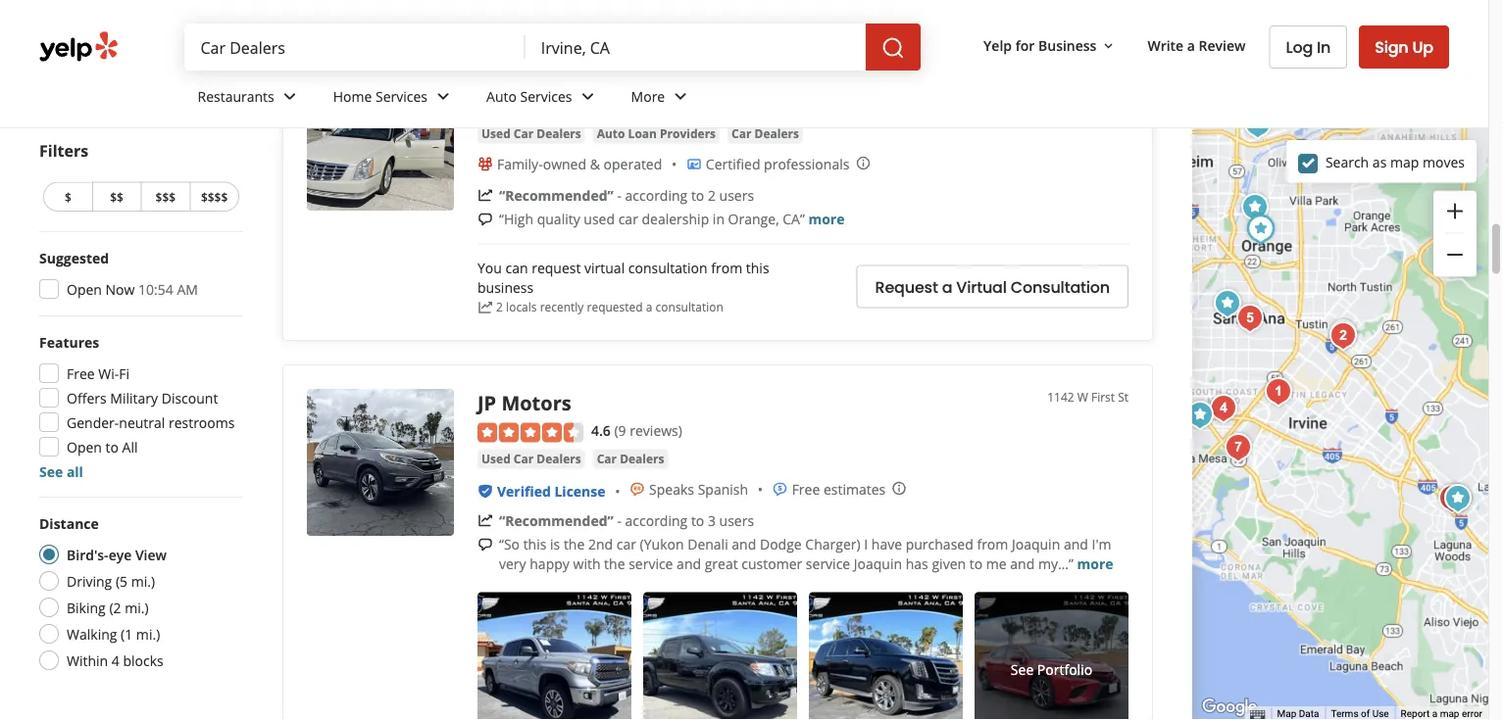 Task type: vqa. For each thing, say whether or not it's contained in the screenshot.
second The - from the top
yes



Task type: describe. For each thing, give the bounding box(es) containing it.
spanish
[[698, 480, 748, 499]]

first
[[1091, 389, 1115, 405]]

(2
[[109, 599, 121, 617]]

"high
[[499, 210, 534, 228]]

group containing features
[[33, 332, 243, 481]]

and down denali
[[677, 555, 701, 574]]

a right requested
[[646, 299, 653, 315]]

$$ button
[[92, 182, 141, 212]]

business categories element
[[182, 71, 1449, 127]]

10:54
[[138, 280, 173, 299]]

auto loan providers link
[[593, 124, 720, 143]]

car inside "so this is the 2nd car (yukon denali and dodge charger) i have purchased from joaquin and i'm very happy with the service and great customer service joaquin has given to me and my…"
[[617, 535, 636, 554]]

24 chevron down v2 image for home services
[[432, 85, 455, 108]]

car dealers button for top the car dealers link
[[728, 124, 803, 143]]

group containing suggested
[[33, 248, 243, 305]]

4.4 star rating image
[[478, 97, 583, 117]]

24 chevron down v2 image for more
[[669, 85, 693, 108]]

certified professionals
[[706, 155, 850, 173]]

option group containing distance
[[33, 514, 243, 677]]

request
[[875, 276, 938, 298]]

used car dealers link for connections
[[478, 124, 585, 143]]

professionals
[[764, 155, 850, 173]]

is
[[550, 535, 560, 554]]

dealership
[[642, 210, 709, 228]]

sign
[[1375, 36, 1409, 58]]

map for moves
[[1391, 153, 1419, 171]]

car dealers button for leftmost the car dealers link
[[593, 449, 668, 469]]

walking
[[67, 625, 117, 644]]

review
[[1199, 36, 1246, 55]]

owned
[[543, 155, 586, 173]]

open for open to all
[[67, 438, 102, 456]]

0 vertical spatial car dealers
[[732, 125, 799, 141]]

reviews) for jp motors
[[630, 422, 682, 440]]

mi.) for biking (2 mi.)
[[125, 599, 149, 617]]

driving (5 mi.)
[[67, 572, 155, 591]]

gender-neutral restrooms
[[67, 413, 235, 432]]

dealers up certified professionals
[[755, 125, 799, 141]]

car down 4.6
[[597, 451, 617, 467]]

portfolio
[[1037, 660, 1093, 679]]

"recommended" - according to 3 users
[[499, 512, 754, 530]]

virtual
[[956, 276, 1007, 298]]

within 4 blocks
[[67, 652, 163, 670]]

1 service from the left
[[629, 555, 673, 574]]

business
[[478, 279, 534, 297]]

0 vertical spatial more
[[808, 210, 845, 228]]

auto connections image
[[1241, 210, 1281, 249]]

verified license
[[497, 482, 606, 501]]

users for auto connections
[[719, 186, 754, 205]]

customer
[[742, 555, 802, 574]]

users for jp motors
[[719, 512, 754, 530]]

auto services
[[486, 87, 572, 106]]

open for open now 10:54 am
[[67, 280, 102, 299]]

a for request
[[942, 276, 953, 298]]

to down 16 certified professionals v2 image
[[691, 186, 704, 205]]

terms of use link
[[1331, 709, 1389, 720]]

used for auto
[[481, 125, 511, 141]]

write
[[1148, 36, 1184, 55]]

log in link
[[1269, 25, 1348, 69]]

virtual
[[585, 259, 625, 278]]

orange county auto wholesale image
[[1259, 373, 1298, 412]]

according for auto connections
[[625, 186, 688, 205]]

4.6
[[591, 422, 611, 440]]

1 vertical spatial consultation
[[656, 299, 724, 315]]

now
[[105, 280, 135, 299]]

consultation inside you can request virtual consultation from this business
[[628, 259, 708, 278]]

see all button
[[39, 462, 83, 481]]

biking (2 mi.)
[[67, 599, 149, 617]]

pennington's auto sales image
[[1236, 188, 1275, 228]]

estimates
[[824, 480, 886, 499]]

features
[[39, 333, 99, 352]]

16 free estimates v2 image
[[772, 482, 788, 498]]

Find text field
[[201, 36, 510, 58]]

more link for jp motors
[[1077, 555, 1114, 574]]

ca"
[[783, 210, 805, 228]]

view
[[135, 546, 167, 564]]

none field find
[[201, 36, 510, 58]]

california beemers teslers image
[[1159, 396, 1198, 435]]

discount
[[161, 389, 218, 407]]

0 vertical spatial 2
[[708, 186, 716, 205]]

biking
[[67, 599, 106, 617]]

more link for auto connections
[[808, 210, 845, 228]]

more link
[[615, 71, 708, 127]]

google image
[[1197, 695, 1262, 721]]

zoom in image
[[1444, 200, 1467, 223]]

blackstar offroad image
[[1272, 94, 1311, 133]]

of
[[1361, 709, 1370, 720]]

and left i'm
[[1064, 535, 1088, 554]]

16 speaks spanish v2 image
[[630, 482, 645, 498]]

auto for auto services
[[486, 87, 517, 106]]

services for auto services
[[520, 87, 572, 106]]

auto for auto connections
[[478, 64, 525, 91]]

write a review
[[1148, 36, 1246, 55]]

16 speech v2 image
[[478, 212, 493, 228]]

(7
[[614, 96, 626, 115]]

0 vertical spatial car
[[618, 210, 638, 228]]

2 locals recently requested a consultation
[[496, 299, 724, 315]]

military
[[110, 389, 158, 407]]

see portfolio link
[[975, 593, 1129, 721]]

filters
[[39, 140, 88, 161]]

dealers up owned
[[537, 125, 581, 141]]

spirit auto concepts image
[[1181, 396, 1220, 435]]

dealers up verified license
[[537, 451, 581, 467]]

0 horizontal spatial joaquin
[[854, 555, 902, 574]]

given
[[932, 555, 966, 574]]

search as map moves
[[1326, 153, 1465, 171]]

oc autosource image
[[1204, 389, 1243, 429]]

neutral
[[119, 413, 165, 432]]

4.6 star rating image
[[478, 423, 583, 443]]

wi-
[[98, 364, 119, 383]]

yelp for business
[[984, 36, 1097, 55]]

loan
[[628, 125, 657, 141]]

map region
[[1133, 94, 1503, 721]]

st
[[1118, 389, 1129, 405]]

16 certified professionals v2 image
[[686, 156, 702, 172]]

and up the great at the bottom left
[[732, 535, 756, 554]]

for
[[1016, 36, 1035, 55]]

from inside you can request virtual consultation from this business
[[711, 259, 743, 278]]

to left the 3
[[691, 512, 704, 530]]

1 horizontal spatial joaquin
[[1012, 535, 1060, 554]]

error
[[1462, 709, 1483, 720]]

as
[[1373, 153, 1387, 171]]

home services
[[333, 87, 428, 106]]

jp
[[478, 389, 496, 416]]

1 horizontal spatial the
[[604, 555, 625, 574]]

verified
[[497, 482, 551, 501]]

am
[[177, 280, 198, 299]]

1 vertical spatial car dealers
[[597, 451, 664, 467]]

used car dealers button for connections
[[478, 124, 585, 143]]

recently
[[540, 299, 584, 315]]

walking (1 mi.)
[[67, 625, 160, 644]]

gender-
[[67, 413, 119, 432]]

very
[[499, 555, 526, 574]]

business
[[1038, 36, 1097, 55]]

used car dealers button for motors
[[478, 449, 585, 469]]



Task type: locate. For each thing, give the bounding box(es) containing it.
request
[[532, 259, 581, 278]]

0 vertical spatial 16 trending v2 image
[[478, 188, 493, 204]]

(9
[[614, 422, 626, 440]]

"recommended" for motors
[[499, 512, 614, 530]]

dealers
[[537, 125, 581, 141], [755, 125, 799, 141], [537, 451, 581, 467], [620, 451, 664, 467]]

free for free wi-fi
[[67, 364, 95, 383]]

auto for auto loan providers
[[597, 125, 625, 141]]

1 horizontal spatial service
[[806, 555, 850, 574]]

0 horizontal spatial 24 chevron down v2 image
[[432, 85, 455, 108]]

1 horizontal spatial from
[[977, 535, 1008, 554]]

1 vertical spatial from
[[977, 535, 1008, 554]]

the down 2nd at the bottom left of page
[[604, 555, 625, 574]]

0 vertical spatial see
[[39, 462, 63, 481]]

according up "high quality used car dealership in orange, ca" more
[[625, 186, 688, 205]]

24 chevron down v2 image
[[278, 85, 302, 108], [576, 85, 600, 108]]

from down in on the top left of the page
[[711, 259, 743, 278]]

services for home services
[[376, 87, 428, 106]]

a right write
[[1187, 36, 1195, 55]]

1 - from the top
[[617, 186, 622, 205]]

keyboard shortcuts image
[[1250, 710, 1266, 720]]

used car dealers for motors
[[481, 451, 581, 467]]

car down 4.6 star rating image
[[514, 451, 534, 467]]

"so
[[499, 535, 520, 554]]

24 chevron down v2 image inside restaurants "link"
[[278, 85, 302, 108]]

1 vertical spatial joaquin
[[854, 555, 902, 574]]

used car dealers down 4.4 star rating image
[[481, 125, 581, 141]]

consultation down you can request virtual consultation from this business
[[656, 299, 724, 315]]

0 vertical spatial -
[[617, 186, 622, 205]]

used car dealers button down 4.6 star rating image
[[478, 449, 585, 469]]

Near text field
[[541, 36, 850, 58]]

service down charger)
[[806, 555, 850, 574]]

2 used car dealers link from the top
[[478, 449, 585, 469]]

"recommended" up quality
[[499, 186, 614, 205]]

0 horizontal spatial car dealers
[[597, 451, 664, 467]]

used car dealers link down 4.4 star rating image
[[478, 124, 585, 143]]

free wi-fi
[[67, 364, 130, 383]]

- for auto connections
[[617, 186, 622, 205]]

"recommended"
[[499, 186, 614, 205], [499, 512, 614, 530]]

1 horizontal spatial 2
[[708, 186, 716, 205]]

used car dealers link for motors
[[478, 449, 585, 469]]

16 verified v2 image
[[478, 484, 493, 500]]

$ button
[[43, 182, 92, 212]]

free up offers
[[67, 364, 95, 383]]

2 up in on the top left of the page
[[708, 186, 716, 205]]

speaks spanish
[[649, 480, 748, 499]]

2 16 trending v2 image from the top
[[478, 514, 493, 529]]

0 vertical spatial used car dealers button
[[478, 124, 585, 143]]

auto connections image
[[307, 64, 454, 211]]

1 horizontal spatial car dealers
[[732, 125, 799, 141]]

0 vertical spatial mi.)
[[131, 572, 155, 591]]

1 vertical spatial car dealers button
[[593, 449, 668, 469]]

2 24 chevron down v2 image from the left
[[576, 85, 600, 108]]

dealers down 4.6 (9 reviews)
[[620, 451, 664, 467]]

4.4 (7 reviews)
[[591, 96, 682, 115]]

auto connections link
[[478, 64, 651, 91]]

"recommended" - according to 2 users
[[499, 186, 754, 205]]

free right 16 free estimates v2 image
[[792, 480, 820, 499]]

motors
[[501, 389, 571, 416]]

tustin mazda image
[[1324, 315, 1363, 354]]

0 vertical spatial map
[[1391, 153, 1419, 171]]

1 vertical spatial open
[[67, 438, 102, 456]]

1 horizontal spatial car dealers link
[[728, 124, 803, 143]]

happy
[[530, 555, 570, 574]]

a
[[1187, 36, 1195, 55], [942, 276, 953, 298], [646, 299, 653, 315], [1432, 709, 1438, 720]]

1 vertical spatial more link
[[1077, 555, 1114, 574]]

0 horizontal spatial see
[[39, 462, 63, 481]]

24 chevron down v2 image inside home services link
[[432, 85, 455, 108]]

1 24 chevron down v2 image from the left
[[432, 85, 455, 108]]

16 trending v2 image up 16 speech v2 icon at the left of page
[[478, 514, 493, 529]]

0 vertical spatial car dealers button
[[728, 124, 803, 143]]

car dealers button
[[728, 124, 803, 143], [593, 449, 668, 469]]

1 vertical spatial -
[[617, 512, 622, 530]]

jp motors image
[[307, 389, 454, 536]]

None field
[[201, 36, 510, 58], [541, 36, 850, 58]]

1 horizontal spatial 24 chevron down v2 image
[[576, 85, 600, 108]]

request a virtual consultation button
[[857, 265, 1129, 308]]

a for write
[[1187, 36, 1195, 55]]

2 vertical spatial mi.)
[[136, 625, 160, 644]]

1 24 chevron down v2 image from the left
[[278, 85, 302, 108]]

locals
[[506, 299, 537, 315]]

0 horizontal spatial more
[[808, 210, 845, 228]]

according up (yukon at bottom left
[[625, 512, 688, 530]]

fi
[[119, 364, 130, 383]]

"so this is the 2nd car (yukon denali and dodge charger) i have purchased from joaquin and i'm very happy with the service and great customer service joaquin has given to me and my…"
[[499, 535, 1112, 574]]

you can request virtual consultation from this business
[[478, 259, 769, 297]]

search image
[[882, 36, 905, 60]]

0 horizontal spatial more link
[[808, 210, 845, 228]]

offers
[[67, 389, 107, 407]]

car dealers button down 4.6 (9 reviews)
[[593, 449, 668, 469]]

2nd
[[588, 535, 613, 554]]

1 according from the top
[[625, 186, 688, 205]]

mi.) for walking (1 mi.)
[[136, 625, 160, 644]]

joaquin down the have
[[854, 555, 902, 574]]

jp motors
[[478, 389, 571, 416]]

1 horizontal spatial more
[[1077, 555, 1114, 574]]

24 chevron down v2 image right restaurants
[[278, 85, 302, 108]]

1 users from the top
[[719, 186, 754, 205]]

zoom out image
[[1444, 243, 1467, 267]]

2 according from the top
[[625, 512, 688, 530]]

2 24 chevron down v2 image from the left
[[669, 85, 693, 108]]

the right is
[[564, 535, 585, 554]]

16 trending v2 image for auto
[[478, 188, 493, 204]]

jp motors image
[[1208, 284, 1247, 324]]

none field up home
[[201, 36, 510, 58]]

used for jp
[[481, 451, 511, 467]]

car dealers link up certified professionals
[[728, 124, 803, 143]]

1 none field from the left
[[201, 36, 510, 58]]

"recommended" up is
[[499, 512, 614, 530]]

0 vertical spatial used car dealers link
[[478, 124, 585, 143]]

free for free estimates
[[792, 480, 820, 499]]

(5
[[116, 572, 128, 591]]

and right the me
[[1010, 555, 1035, 574]]

$$$
[[156, 189, 176, 205]]

used up 16 family owned v2 image
[[481, 125, 511, 141]]

see portfolio
[[1011, 660, 1093, 679]]

used car dealers down 4.6 star rating image
[[481, 451, 581, 467]]

1 vertical spatial free
[[792, 480, 820, 499]]

more link down i'm
[[1077, 555, 1114, 574]]

this inside "so this is the 2nd car (yukon denali and dodge charger) i have purchased from joaquin and i'm very happy with the service and great customer service joaquin has given to me and my…"
[[523, 535, 547, 554]]

according for jp motors
[[625, 512, 688, 530]]

users right the 3
[[719, 512, 754, 530]]

this left is
[[523, 535, 547, 554]]

see for see portfolio
[[1011, 660, 1034, 679]]

2 none field from the left
[[541, 36, 850, 58]]

mi.)
[[131, 572, 155, 591], [125, 599, 149, 617], [136, 625, 160, 644]]

purchased
[[906, 535, 974, 554]]

1 vertical spatial 2
[[496, 299, 503, 315]]

$
[[65, 189, 71, 205]]

family-owned & operated
[[497, 155, 662, 173]]

0 vertical spatial free
[[67, 364, 95, 383]]

24 chevron down v2 image inside more link
[[669, 85, 693, 108]]

mi.) right (2
[[125, 599, 149, 617]]

1 vertical spatial car
[[617, 535, 636, 554]]

1 horizontal spatial free
[[792, 480, 820, 499]]

16 trending v2 image
[[478, 300, 493, 316]]

auto inside business categories element
[[486, 87, 517, 106]]

1 vertical spatial the
[[604, 555, 625, 574]]

1 vertical spatial map
[[1440, 709, 1460, 720]]

2
[[708, 186, 716, 205], [496, 299, 503, 315]]

2 used car dealers from the top
[[481, 451, 581, 467]]

1 16 trending v2 image from the top
[[478, 188, 493, 204]]

tustin toyota image
[[1324, 317, 1363, 356]]

clear choice auto image
[[1219, 429, 1258, 468]]

report
[[1401, 709, 1430, 720]]

0 horizontal spatial services
[[376, 87, 428, 106]]

None search field
[[185, 24, 925, 71]]

terms
[[1331, 709, 1359, 720]]

speaks
[[649, 480, 694, 499]]

1 services from the left
[[376, 87, 428, 106]]

see left all
[[39, 462, 63, 481]]

car dealers up certified professionals
[[732, 125, 799, 141]]

1 vertical spatial more
[[1077, 555, 1114, 574]]

reviews) for auto connections
[[630, 96, 682, 115]]

services
[[376, 87, 428, 106], [520, 87, 572, 106]]

2 used from the top
[[481, 451, 511, 467]]

1 vertical spatial this
[[523, 535, 547, 554]]

map data
[[1277, 709, 1319, 720]]

24 chevron down v2 image right home services
[[432, 85, 455, 108]]

report a map error
[[1401, 709, 1483, 720]]

1 horizontal spatial services
[[520, 87, 572, 106]]

1 horizontal spatial none field
[[541, 36, 850, 58]]

restaurants
[[198, 87, 274, 106]]

users up 'orange,'
[[719, 186, 754, 205]]

2 service from the left
[[806, 555, 850, 574]]

the
[[564, 535, 585, 554], [604, 555, 625, 574]]

dodge
[[760, 535, 802, 554]]

1142 w first st
[[1048, 389, 1129, 405]]

offers military discount
[[67, 389, 218, 407]]

2 used car dealers button from the top
[[478, 449, 585, 469]]

verified license button
[[497, 482, 606, 501]]

reviews) up "auto loan providers"
[[630, 96, 682, 115]]

in
[[713, 210, 725, 228]]

0 horizontal spatial map
[[1391, 153, 1419, 171]]

none field up more link
[[541, 36, 850, 58]]

&
[[590, 155, 600, 173]]

group
[[1434, 191, 1477, 277], [33, 248, 243, 305], [33, 332, 243, 481]]

to left all
[[105, 438, 119, 456]]

1 "recommended" from the top
[[499, 186, 614, 205]]

has
[[906, 555, 928, 574]]

see inside "link"
[[1011, 660, 1034, 679]]

a inside button
[[942, 276, 953, 298]]

1 used car dealers from the top
[[481, 125, 581, 141]]

1 used from the top
[[481, 125, 511, 141]]

1 horizontal spatial more link
[[1077, 555, 1114, 574]]

more right ca"
[[808, 210, 845, 228]]

- for jp motors
[[617, 512, 622, 530]]

used car dealers button down 4.4 star rating image
[[478, 124, 585, 143]]

car down 4.4 star rating image
[[514, 125, 534, 141]]

joaquin up my…"
[[1012, 535, 1060, 554]]

1 vertical spatial 16 trending v2 image
[[478, 514, 493, 529]]

1 horizontal spatial see
[[1011, 660, 1034, 679]]

yelp
[[984, 36, 1012, 55]]

open down suggested
[[67, 280, 102, 299]]

i'm
[[1092, 535, 1112, 554]]

2 "recommended" from the top
[[499, 512, 614, 530]]

1 vertical spatial see
[[1011, 660, 1034, 679]]

1 horizontal spatial this
[[746, 259, 769, 278]]

more link right ca"
[[808, 210, 845, 228]]

a left virtual
[[942, 276, 953, 298]]

0 vertical spatial the
[[564, 535, 585, 554]]

car dealers button up certified professionals
[[728, 124, 803, 143]]

(yukon
[[640, 535, 684, 554]]

and
[[732, 535, 756, 554], [1064, 535, 1088, 554], [677, 555, 701, 574], [1010, 555, 1035, 574]]

0 horizontal spatial 24 chevron down v2 image
[[278, 85, 302, 108]]

0 vertical spatial open
[[67, 280, 102, 299]]

24 chevron down v2 image for restaurants
[[278, 85, 302, 108]]

2 services from the left
[[520, 87, 572, 106]]

(1
[[121, 625, 133, 644]]

used car dealers link down 4.6 star rating image
[[478, 449, 585, 469]]

1 vertical spatial used car dealers link
[[478, 449, 585, 469]]

a for report
[[1432, 709, 1438, 720]]

2 right 16 trending v2 icon
[[496, 299, 503, 315]]

16 speech v2 image
[[478, 538, 493, 553]]

auto loan providers
[[597, 125, 716, 141]]

suggested
[[39, 249, 109, 267]]

24 chevron down v2 image
[[432, 85, 455, 108], [669, 85, 693, 108]]

16 family owned v2 image
[[478, 156, 493, 172]]

1 horizontal spatial map
[[1440, 709, 1460, 720]]

1 vertical spatial mi.)
[[125, 599, 149, 617]]

0 horizontal spatial car dealers button
[[593, 449, 668, 469]]

this down 'orange,'
[[746, 259, 769, 278]]

option group
[[33, 514, 243, 677]]

mi.) right (5
[[131, 572, 155, 591]]

with
[[573, 555, 601, 574]]

1 vertical spatial reviews)
[[630, 422, 682, 440]]

used up 16 verified v2 icon
[[481, 451, 511, 467]]

service down (yukon at bottom left
[[629, 555, 673, 574]]

mi.) for driving (5 mi.)
[[131, 572, 155, 591]]

2 open from the top
[[67, 438, 102, 456]]

open down gender-
[[67, 438, 102, 456]]

0 horizontal spatial 2
[[496, 299, 503, 315]]

see for see all
[[39, 462, 63, 481]]

request a virtual consultation
[[875, 276, 1110, 298]]

distance
[[39, 514, 99, 533]]

have
[[872, 535, 902, 554]]

car down "recommended" - according to 3 users
[[617, 535, 636, 554]]

consultation down "high quality used car dealership in orange, ca" more
[[628, 259, 708, 278]]

auto inside button
[[597, 125, 625, 141]]

1 used car dealers link from the top
[[478, 124, 585, 143]]

1 reviews) from the top
[[630, 96, 682, 115]]

to
[[691, 186, 704, 205], [105, 438, 119, 456], [691, 512, 704, 530], [970, 555, 983, 574]]

$$
[[110, 189, 124, 205]]

open now 10:54 am
[[67, 280, 198, 299]]

car down "recommended" - according to 2 users
[[618, 210, 638, 228]]

0 vertical spatial this
[[746, 259, 769, 278]]

1 vertical spatial used car dealers button
[[478, 449, 585, 469]]

quality
[[537, 210, 580, 228]]

auto services link
[[471, 71, 615, 127]]

0 horizontal spatial this
[[523, 535, 547, 554]]

norm reeves collision super center image
[[1439, 480, 1478, 519]]

24 chevron down v2 image right more
[[669, 85, 693, 108]]

1 vertical spatial "recommended"
[[499, 512, 614, 530]]

to inside "so this is the 2nd car (yukon denali and dodge charger) i have purchased from joaquin and i'm very happy with the service and great customer service joaquin has given to me and my…"
[[970, 555, 983, 574]]

0 horizontal spatial free
[[67, 364, 95, 383]]

see left portfolio
[[1011, 660, 1034, 679]]

16 chevron down v2 image
[[1101, 38, 1116, 54]]

0 vertical spatial car dealers link
[[728, 124, 803, 143]]

car dealers down 4.6 (9 reviews)
[[597, 451, 664, 467]]

all
[[67, 462, 83, 481]]

1 horizontal spatial 24 chevron down v2 image
[[669, 85, 693, 108]]

log
[[1286, 36, 1313, 58]]

a right report
[[1432, 709, 1438, 720]]

this inside you can request virtual consultation from this business
[[746, 259, 769, 278]]

car
[[618, 210, 638, 228], [617, 535, 636, 554]]

see all
[[39, 462, 83, 481]]

me
[[986, 555, 1007, 574]]

see
[[39, 462, 63, 481], [1011, 660, 1034, 679]]

0 vertical spatial "recommended"
[[499, 186, 614, 205]]

mi.) right the (1
[[136, 625, 160, 644]]

info icon image
[[856, 155, 871, 171], [856, 155, 871, 171], [892, 481, 907, 497], [892, 481, 907, 497]]

used car dealers for connections
[[481, 125, 581, 141]]

24 chevron down v2 image inside "auto services" link
[[576, 85, 600, 108]]

16 trending v2 image up 16 speech v2 image
[[478, 188, 493, 204]]

the car store image
[[1231, 299, 1270, 338]]

0 vertical spatial used car dealers
[[481, 125, 581, 141]]

cars of la image
[[1239, 105, 1278, 144]]

0 vertical spatial from
[[711, 259, 743, 278]]

1 vertical spatial used
[[481, 451, 511, 467]]

map left error
[[1440, 709, 1460, 720]]

auto connections
[[478, 64, 651, 91]]

search
[[1326, 153, 1369, 171]]

driving
[[67, 572, 112, 591]]

irvine bmw image
[[1433, 480, 1472, 519]]

0 horizontal spatial car dealers link
[[593, 449, 668, 469]]

1 horizontal spatial car dealers button
[[728, 124, 803, 143]]

0 vertical spatial reviews)
[[630, 96, 682, 115]]

24 chevron down v2 image for auto services
[[576, 85, 600, 108]]

sign up link
[[1359, 25, 1449, 69]]

0 vertical spatial joaquin
[[1012, 535, 1060, 554]]

2 - from the top
[[617, 512, 622, 530]]

1 vertical spatial users
[[719, 512, 754, 530]]

0 vertical spatial consultation
[[628, 259, 708, 278]]

0 vertical spatial users
[[719, 186, 754, 205]]

my…"
[[1038, 555, 1074, 574]]

0 vertical spatial used
[[481, 125, 511, 141]]

to left the me
[[970, 555, 983, 574]]

0 horizontal spatial the
[[564, 535, 585, 554]]

free estimates
[[792, 480, 886, 499]]

1 vertical spatial car dealers link
[[593, 449, 668, 469]]

used
[[584, 210, 615, 228]]

up
[[1413, 36, 1434, 58]]

24 chevron down v2 image left (7
[[576, 85, 600, 108]]

in
[[1317, 36, 1331, 58]]

1 open from the top
[[67, 280, 102, 299]]

16 trending v2 image for jp
[[478, 514, 493, 529]]

map for error
[[1440, 709, 1460, 720]]

1 vertical spatial used car dealers
[[481, 451, 581, 467]]

from up the me
[[977, 535, 1008, 554]]

reviews) right (9
[[630, 422, 682, 440]]

1 used car dealers button from the top
[[478, 124, 585, 143]]

more down i'm
[[1077, 555, 1114, 574]]

certified
[[706, 155, 760, 173]]

"recommended" for connections
[[499, 186, 614, 205]]

none field the near
[[541, 36, 850, 58]]

2 reviews) from the top
[[630, 422, 682, 440]]

16 trending v2 image
[[478, 188, 493, 204], [478, 514, 493, 529]]

0 horizontal spatial from
[[711, 259, 743, 278]]

0 vertical spatial more link
[[808, 210, 845, 228]]

map right as
[[1391, 153, 1419, 171]]

car up certified
[[732, 125, 752, 141]]

within
[[67, 652, 108, 670]]

0 horizontal spatial none field
[[201, 36, 510, 58]]

from inside "so this is the 2nd car (yukon denali and dodge charger) i have purchased from joaquin and i'm very happy with the service and great customer service joaquin has given to me and my…"
[[977, 535, 1008, 554]]

car dealers link down 4.6 (9 reviews)
[[593, 449, 668, 469]]

license
[[555, 482, 606, 501]]

norm reeves honda superstore irvine auto center image
[[1439, 480, 1478, 519]]

1 vertical spatial according
[[625, 512, 688, 530]]

0 vertical spatial according
[[625, 186, 688, 205]]

$$$ button
[[141, 182, 190, 212]]

0 horizontal spatial service
[[629, 555, 673, 574]]

car dealers
[[732, 125, 799, 141], [597, 451, 664, 467]]

2 users from the top
[[719, 512, 754, 530]]



